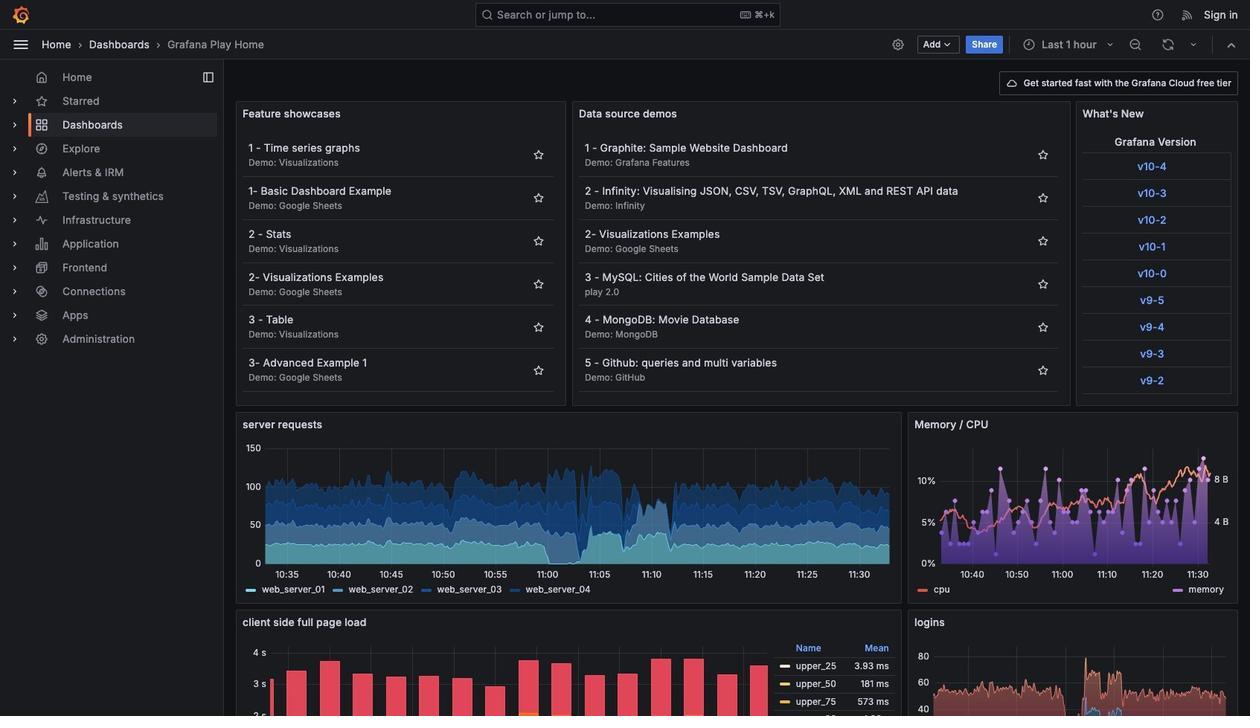 Task type: vqa. For each thing, say whether or not it's contained in the screenshot.
Mark "3 - Single Repo with Override examples" as favorite icon
no



Task type: describe. For each thing, give the bounding box(es) containing it.
mark "3 - table" as favorite image
[[533, 321, 545, 333]]

mark "3 - mysql: cities of the world sample data set" as favorite image
[[1037, 278, 1049, 290]]

navigation element
[[0, 60, 223, 363]]

expand section connections image
[[9, 286, 21, 298]]

expand section explore image
[[9, 143, 21, 155]]

close menu image
[[12, 35, 30, 53]]

mark "1 -  time series graphs" as favorite image
[[533, 149, 545, 161]]

expand section frontend image
[[9, 262, 21, 274]]

expand section apps image
[[9, 310, 21, 321]]

zoom out time range image
[[1129, 38, 1142, 51]]

mark "1 - graphite: sample website dashboard" as favorite image
[[1037, 149, 1049, 161]]

grafana image
[[12, 6, 30, 23]]

dashboard settings image
[[891, 38, 905, 51]]



Task type: locate. For each thing, give the bounding box(es) containing it.
mark "5 - github: queries and multi variables" as favorite image
[[1037, 364, 1049, 376]]

mark "2- visualizations examples" as favorite image down mark "2 - infinity: visualising json, csv, tsv, graphql, xml and rest api data" as favorite icon on the right top
[[1037, 235, 1049, 247]]

1 vertical spatial mark "2- visualizations examples" as favorite image
[[533, 278, 545, 290]]

news image
[[1181, 8, 1194, 21]]

mark "2 - infinity: visualising json, csv, tsv, graphql, xml and rest api data" as favorite image
[[1037, 192, 1049, 204]]

undock menu image
[[202, 71, 214, 83]]

auto refresh turned off. choose refresh time interval image
[[1188, 38, 1199, 50]]

0 vertical spatial mark "2- visualizations examples" as favorite image
[[1037, 235, 1049, 247]]

mark "3- advanced example 1" as favorite image
[[533, 364, 545, 376]]

0 horizontal spatial mark "2- visualizations examples" as favorite image
[[533, 278, 545, 290]]

expand section infrastructure image
[[9, 214, 21, 226]]

mark "2 - stats" as favorite image
[[533, 235, 545, 247]]

expand section testing & synthetics image
[[9, 190, 21, 202]]

expand section dashboards image
[[9, 119, 21, 131]]

expand section starred image
[[9, 95, 21, 107]]

refresh dashboard image
[[1161, 38, 1175, 51]]

mark "2- visualizations examples" as favorite image
[[1037, 235, 1049, 247], [533, 278, 545, 290]]

expand section administration image
[[9, 333, 21, 345]]

help image
[[1151, 8, 1165, 21]]

mark "4 - mongodb: movie database" as favorite image
[[1037, 321, 1049, 333]]

1 horizontal spatial mark "2- visualizations examples" as favorite image
[[1037, 235, 1049, 247]]

expand section application image
[[9, 238, 21, 250]]

mark "1- basic dashboard example" as favorite image
[[533, 192, 545, 204]]

expand section alerts & irm image
[[9, 167, 21, 179]]

mark "2- visualizations examples" as favorite image up mark "3 - table" as favorite image
[[533, 278, 545, 290]]



